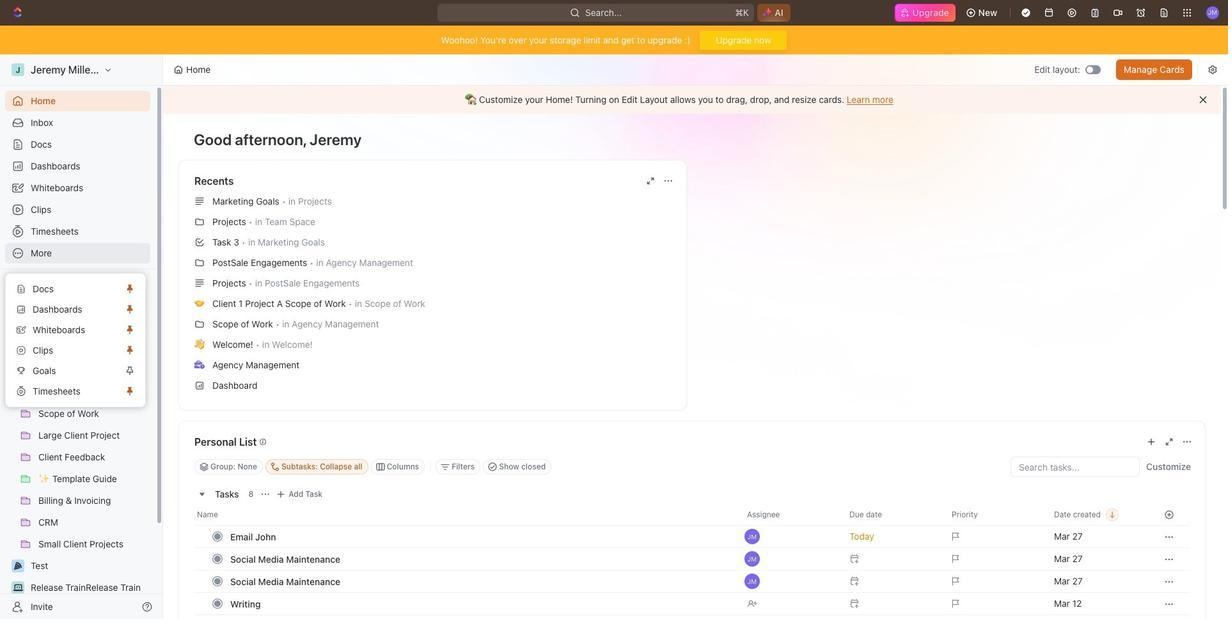 Task type: vqa. For each thing, say whether or not it's contained in the screenshot.
add task button at the top
no



Task type: locate. For each thing, give the bounding box(es) containing it.
business time image
[[194, 361, 205, 369], [13, 367, 23, 374]]

0 horizontal spatial business time image
[[13, 367, 23, 374]]

1 horizontal spatial business time image
[[194, 361, 205, 369]]

alert
[[163, 86, 1221, 114]]



Task type: describe. For each thing, give the bounding box(es) containing it.
sidebar navigation
[[0, 54, 163, 619]]

business time image inside sidebar navigation
[[13, 367, 23, 374]]

Search tasks... text field
[[1011, 457, 1139, 477]]



